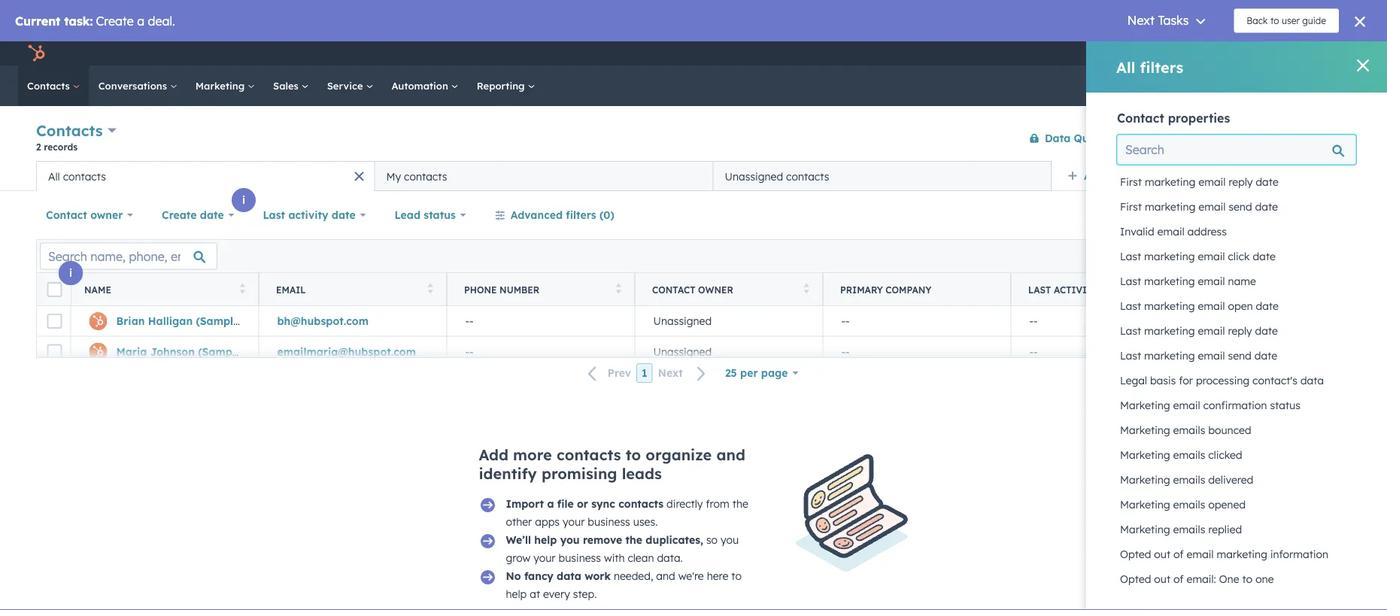 Task type: vqa. For each thing, say whether or not it's contained in the screenshot.
we're
yes



Task type: locate. For each thing, give the bounding box(es) containing it.
and
[[717, 446, 746, 464], [657, 570, 676, 583]]

2 emails from the top
[[1174, 449, 1206, 462]]

conversations
[[98, 79, 170, 92]]

contact's
[[1253, 374, 1298, 387]]

i button
[[1186, 138, 1210, 163], [232, 188, 256, 212], [59, 261, 83, 285]]

lead for lead status
[[395, 208, 421, 222]]

0 vertical spatial reply
[[1229, 175, 1253, 189]]

contacts
[[27, 79, 73, 92], [36, 121, 103, 140]]

contact) for emailmaria@hubspot.com
[[245, 345, 290, 358]]

marketing down last marketing email name
[[1145, 300, 1196, 313]]

Search name, phone, email addresses, or company search field
[[40, 243, 218, 270]]

1 vertical spatial and
[[657, 570, 676, 583]]

emails up marketing emails opened
[[1174, 473, 1206, 487]]

marketing inside button
[[1121, 399, 1171, 412]]

0 vertical spatial contacts
[[27, 79, 73, 92]]

all inside button
[[48, 170, 60, 183]]

i up all views
[[1197, 144, 1200, 157]]

0 horizontal spatial and
[[657, 570, 676, 583]]

reply inside button
[[1229, 324, 1253, 338]]

contact) down the email
[[243, 315, 288, 328]]

emails inside 'button'
[[1174, 523, 1206, 536]]

last marketing email reply date
[[1121, 324, 1279, 338]]

all for all contacts
[[48, 170, 60, 183]]

2 horizontal spatial i button
[[1186, 138, 1210, 163]]

0 vertical spatial out
[[1155, 548, 1171, 561]]

press to sort. image for phone number
[[616, 283, 622, 294]]

0 vertical spatial first
[[1121, 175, 1143, 189]]

0 vertical spatial i button
[[1186, 138, 1210, 163]]

my contacts
[[386, 170, 447, 183]]

menu containing abc
[[1099, 41, 1370, 65]]

marketing for marketing
[[196, 79, 248, 92]]

1 horizontal spatial i
[[242, 193, 245, 207]]

invalid email address
[[1121, 225, 1227, 238]]

2 horizontal spatial to
[[1243, 573, 1253, 586]]

lead status
[[1217, 284, 1278, 295]]

marketing inside 'button'
[[1121, 473, 1171, 487]]

0 vertical spatial business
[[588, 516, 631, 529]]

2 horizontal spatial contact
[[1118, 111, 1165, 126]]

marketing up marketing emails replied at the bottom right of the page
[[1121, 498, 1171, 511]]

menu
[[1099, 41, 1370, 65]]

contact owner
[[46, 208, 123, 222], [653, 284, 734, 295]]

0 horizontal spatial contact
[[46, 208, 87, 222]]

press to sort. element for email
[[428, 283, 434, 296]]

1 vertical spatial the
[[626, 534, 643, 547]]

1 horizontal spatial press to sort. image
[[428, 283, 434, 294]]

invalid
[[1121, 225, 1155, 238]]

opted out of email: one to one
[[1121, 573, 1275, 586]]

contacts inside button
[[63, 170, 106, 183]]

first marketing email send date button
[[1118, 194, 1357, 219]]

contact
[[1118, 111, 1165, 126], [46, 208, 87, 222], [653, 284, 696, 295]]

i button up all views
[[1186, 138, 1210, 163]]

of left "email:"
[[1174, 573, 1184, 586]]

one
[[1220, 573, 1240, 586]]

0 horizontal spatial help
[[506, 588, 527, 601]]

so you grow your business with clean data.
[[506, 534, 739, 565]]

reply down the open
[[1229, 324, 1253, 338]]

1 vertical spatial i button
[[232, 188, 256, 212]]

marketing left sales
[[196, 79, 248, 92]]

marketing
[[196, 79, 248, 92], [1121, 399, 1171, 412], [1121, 424, 1171, 437], [1121, 449, 1171, 462], [1121, 473, 1171, 487], [1121, 498, 1171, 511], [1121, 523, 1171, 536]]

marketing for marketing email confirmation status
[[1121, 399, 1171, 412]]

we'll help you remove the duplicates,
[[506, 534, 704, 547]]

marketing for last marketing email reply date
[[1145, 324, 1196, 338]]

marketing down the invalid email address
[[1145, 250, 1196, 263]]

organize
[[646, 446, 712, 464]]

filters left marketplaces image
[[1141, 58, 1184, 76]]

date right activity
[[332, 208, 356, 222]]

export button
[[1217, 246, 1265, 266]]

the inside directly from the other apps your business uses.
[[733, 497, 749, 511]]

2 of from the top
[[1174, 573, 1184, 586]]

(sample down brian halligan (sample contact) link
[[198, 345, 242, 358]]

1 vertical spatial lead
[[1217, 284, 1241, 295]]

filters for all
[[1141, 58, 1184, 76]]

last activity date button
[[253, 200, 376, 230]]

reporting
[[477, 79, 528, 92]]

0 vertical spatial status
[[424, 208, 456, 222]]

0 horizontal spatial contact owner
[[46, 208, 123, 222]]

(0)
[[600, 208, 615, 222]]

of for email:
[[1174, 573, 1184, 586]]

reply up first marketing email send date button
[[1229, 175, 1253, 189]]

1 horizontal spatial help
[[535, 534, 557, 547]]

last inside popup button
[[263, 208, 285, 222]]

to right here
[[732, 570, 742, 583]]

0 horizontal spatial all
[[48, 170, 60, 183]]

quality
[[1074, 131, 1113, 145]]

a
[[547, 497, 554, 511]]

0 horizontal spatial press to sort. image
[[240, 283, 245, 294]]

1 vertical spatial unassigned
[[654, 315, 712, 328]]

press to sort. image
[[240, 283, 245, 294], [428, 283, 434, 294], [616, 283, 622, 294]]

1 vertical spatial out
[[1155, 573, 1171, 586]]

lead inside popup button
[[395, 208, 421, 222]]

(sample up maria johnson (sample contact)
[[196, 315, 239, 328]]

opened
[[1209, 498, 1246, 511]]

date inside popup button
[[332, 208, 356, 222]]

0 vertical spatial create
[[1276, 132, 1304, 144]]

1 of from the top
[[1174, 548, 1184, 561]]

marketing down legal on the bottom
[[1121, 399, 1171, 412]]

lead down my contacts
[[395, 208, 421, 222]]

email
[[1199, 175, 1226, 189], [1199, 200, 1226, 213], [1158, 225, 1185, 238], [1199, 250, 1226, 263], [1199, 275, 1226, 288], [1199, 300, 1226, 313], [1199, 324, 1226, 338], [1199, 349, 1226, 362], [1174, 399, 1201, 412], [1187, 548, 1214, 561]]

2 first from the top
[[1121, 200, 1143, 213]]

1 vertical spatial import
[[506, 497, 544, 511]]

data inside button
[[1301, 374, 1325, 387]]

0 vertical spatial import
[[1211, 132, 1241, 144]]

help
[[535, 534, 557, 547], [506, 588, 527, 601]]

first inside 'button'
[[1121, 175, 1143, 189]]

every
[[543, 588, 570, 601]]

0 horizontal spatial your
[[534, 552, 556, 565]]

actions
[[1136, 132, 1167, 144]]

1 horizontal spatial the
[[733, 497, 749, 511]]

create for create date
[[162, 208, 197, 222]]

marketing email confirmation status
[[1121, 399, 1301, 412]]

last for last marketing email reply date
[[1121, 324, 1142, 338]]

2 vertical spatial contact
[[653, 284, 696, 295]]

1 horizontal spatial to
[[732, 570, 742, 583]]

marketing for marketing emails opened
[[1121, 498, 1171, 511]]

1 vertical spatial send
[[1229, 349, 1252, 362]]

1 vertical spatial first
[[1121, 200, 1143, 213]]

your
[[563, 516, 585, 529], [534, 552, 556, 565]]

1 out from the top
[[1155, 548, 1171, 561]]

all for all filters
[[1117, 58, 1136, 76]]

first up invalid in the right top of the page
[[1121, 200, 1143, 213]]

i for topmost "i" button
[[1197, 144, 1200, 157]]

page
[[762, 367, 788, 380]]

delivered
[[1209, 473, 1254, 487]]

2 vertical spatial i button
[[59, 261, 83, 285]]

you right so
[[721, 534, 739, 547]]

1 unassigned button from the top
[[635, 306, 823, 336]]

data quality button
[[1020, 123, 1114, 153]]

marketing up the invalid email address
[[1145, 200, 1196, 213]]

here
[[707, 570, 729, 583]]

2 press to sort. image from the left
[[1180, 283, 1186, 294]]

0 vertical spatial (sample
[[196, 315, 239, 328]]

primary company column header
[[823, 273, 1012, 306]]

service
[[327, 79, 366, 92]]

you
[[560, 534, 580, 547], [721, 534, 739, 547]]

add inside popup button
[[1085, 169, 1105, 183]]

all left views
[[1191, 169, 1204, 183]]

last for last activity date
[[263, 208, 285, 222]]

calling icon image
[[1167, 47, 1180, 61]]

press to sort. image up last marketing email open date
[[1180, 283, 1186, 294]]

lead up the open
[[1217, 284, 1241, 295]]

1 you from the left
[[560, 534, 580, 547]]

opted out of email: one to one button
[[1118, 567, 1357, 592]]

date down status
[[1257, 300, 1279, 313]]

marketing inside 'link'
[[196, 79, 248, 92]]

date inside "button"
[[1255, 349, 1278, 362]]

help down "no"
[[506, 588, 527, 601]]

0 vertical spatial lead
[[395, 208, 421, 222]]

calling icon button
[[1161, 43, 1186, 63]]

date up first marketing email send date button
[[1256, 175, 1279, 189]]

0 horizontal spatial lead
[[395, 208, 421, 222]]

activity
[[289, 208, 329, 222]]

1 vertical spatial business
[[559, 552, 601, 565]]

add inside add more contacts to organize and identify promising leads
[[479, 446, 509, 464]]

1 horizontal spatial lead
[[1217, 284, 1241, 295]]

grid grid
[[1118, 169, 1357, 610]]

1 opted from the top
[[1121, 548, 1152, 561]]

2 vertical spatial unassigned
[[654, 345, 712, 358]]

1 emails from the top
[[1174, 424, 1206, 437]]

last inside button
[[1121, 300, 1142, 313]]

sales
[[273, 79, 302, 92]]

out for email:
[[1155, 573, 1171, 586]]

filters inside button
[[566, 208, 597, 222]]

status down the contact's
[[1271, 399, 1301, 412]]

unassigned for emailmaria@hubspot.com
[[654, 345, 712, 358]]

i
[[1197, 144, 1200, 157], [242, 193, 245, 207], [69, 266, 72, 280]]

press to sort. element for last activity date (edt)
[[1180, 283, 1186, 296]]

last for last activity date (edt)
[[1029, 284, 1052, 295]]

1 vertical spatial your
[[534, 552, 556, 565]]

1 horizontal spatial add
[[1085, 169, 1105, 183]]

opted down marketing emails replied at the bottom right of the page
[[1121, 548, 1152, 561]]

contact)
[[243, 315, 288, 328], [245, 345, 290, 358]]

unassigned
[[725, 170, 784, 183], [654, 315, 712, 328], [654, 345, 712, 358]]

3 press to sort. element from the left
[[616, 283, 622, 296]]

create left contact
[[1276, 132, 1304, 144]]

the up clean
[[626, 534, 643, 547]]

0 vertical spatial filters
[[1141, 58, 1184, 76]]

contacts up records
[[36, 121, 103, 140]]

all down 2 records
[[48, 170, 60, 183]]

data up the every at the bottom of page
[[557, 570, 582, 583]]

data right the contact's
[[1301, 374, 1325, 387]]

filters left (0)
[[566, 208, 597, 222]]

2 press to sort. element from the left
[[428, 283, 434, 296]]

date up last marketing email send date "button" at right bottom
[[1256, 324, 1279, 338]]

your down file
[[563, 516, 585, 529]]

date right click
[[1253, 250, 1276, 263]]

i down all contacts button
[[242, 193, 245, 207]]

0 horizontal spatial create
[[162, 208, 197, 222]]

marketing inside 'button'
[[1145, 175, 1196, 189]]

marketing down 'last marketing email click date'
[[1145, 275, 1196, 288]]

to left one
[[1243, 573, 1253, 586]]

last marketing email open date button
[[1118, 294, 1357, 319]]

marketing emails delivered button
[[1118, 467, 1357, 493]]

1 first from the top
[[1121, 175, 1143, 189]]

create down all contacts button
[[162, 208, 197, 222]]

i button left name
[[59, 261, 83, 285]]

0 horizontal spatial data
[[557, 570, 582, 583]]

4 emails from the top
[[1174, 498, 1206, 511]]

0 horizontal spatial import
[[506, 497, 544, 511]]

contacts down hubspot link
[[27, 79, 73, 92]]

0 horizontal spatial add
[[479, 446, 509, 464]]

i for middle "i" button
[[242, 193, 245, 207]]

maria johnson (sample contact)
[[116, 345, 290, 358]]

1 vertical spatial opted
[[1121, 573, 1152, 586]]

1 vertical spatial owner
[[698, 284, 734, 295]]

identify
[[479, 464, 537, 483]]

0 vertical spatial opted
[[1121, 548, 1152, 561]]

date inside popup button
[[200, 208, 224, 222]]

marketing down marketing emails opened
[[1121, 523, 1171, 536]]

marketing up last marketing email send date on the bottom right of the page
[[1145, 324, 1196, 338]]

create inside button
[[1276, 132, 1304, 144]]

help down apps
[[535, 534, 557, 547]]

contacts banner
[[36, 119, 1352, 161]]

emails for bounced
[[1174, 424, 1206, 437]]

properties
[[1169, 111, 1231, 126]]

2 horizontal spatial all
[[1191, 169, 1204, 183]]

0 vertical spatial data
[[1301, 374, 1325, 387]]

hubspot link
[[18, 44, 56, 62]]

0 horizontal spatial the
[[626, 534, 643, 547]]

3 press to sort. image from the left
[[616, 283, 622, 294]]

1 horizontal spatial status
[[1271, 399, 1301, 412]]

last marketing email open date
[[1121, 300, 1279, 313]]

create contact button
[[1263, 126, 1352, 150]]

press to sort. image for email
[[428, 283, 434, 294]]

1 horizontal spatial all
[[1117, 58, 1136, 76]]

send inside button
[[1229, 200, 1253, 213]]

contacts for all contacts
[[63, 170, 106, 183]]

step.
[[573, 588, 597, 601]]

0 vertical spatial unassigned
[[725, 170, 784, 183]]

opted left "email:"
[[1121, 573, 1152, 586]]

send up invalid email address button on the top of page
[[1229, 200, 1253, 213]]

0 vertical spatial send
[[1229, 200, 1253, 213]]

Search HubSpot search field
[[1176, 73, 1361, 99]]

marketing emails clicked
[[1121, 449, 1243, 462]]

0 horizontal spatial filters
[[566, 208, 597, 222]]

5 emails from the top
[[1174, 523, 1206, 536]]

marketing inside button
[[1145, 300, 1196, 313]]

marketing for last marketing email open date
[[1145, 300, 1196, 313]]

unassigned contacts
[[725, 170, 830, 183]]

1 horizontal spatial press to sort. image
[[1180, 283, 1186, 294]]

2 press to sort. image from the left
[[428, 283, 434, 294]]

0 horizontal spatial owner
[[90, 208, 123, 222]]

i down contact owner popup button at the left of page
[[69, 266, 72, 280]]

emails inside 'button'
[[1174, 473, 1206, 487]]

emails for clicked
[[1174, 449, 1206, 462]]

25 per page button
[[716, 358, 809, 388]]

2 unassigned button from the top
[[635, 336, 823, 367]]

press to sort. image
[[804, 283, 810, 294], [1180, 283, 1186, 294]]

other
[[506, 516, 532, 529]]

close image
[[1358, 59, 1370, 71]]

all views link
[[1181, 161, 1246, 191]]

create date button
[[152, 200, 244, 230]]

you left remove
[[560, 534, 580, 547]]

first down "actions" on the right top of the page
[[1121, 175, 1143, 189]]

add left more
[[479, 446, 509, 464]]

opted out of email marketing information button
[[1118, 542, 1357, 567]]

send for first marketing email send date
[[1229, 200, 1253, 213]]

unassigned button for bh@hubspot.com
[[635, 306, 823, 336]]

status
[[1244, 284, 1278, 295]]

emails for delivered
[[1174, 473, 1206, 487]]

0 vertical spatial i
[[1197, 144, 1200, 157]]

send for last marketing email send date
[[1229, 349, 1252, 362]]

marketing up basis
[[1145, 349, 1196, 362]]

my
[[386, 170, 401, 183]]

1 vertical spatial create
[[162, 208, 197, 222]]

emails for opened
[[1174, 498, 1206, 511]]

marketing
[[1145, 175, 1196, 189], [1145, 200, 1196, 213], [1145, 250, 1196, 263], [1145, 275, 1196, 288], [1145, 300, 1196, 313], [1145, 324, 1196, 338], [1145, 349, 1196, 362], [1217, 548, 1268, 561]]

reply inside 'button'
[[1229, 175, 1253, 189]]

date up the contact's
[[1255, 349, 1278, 362]]

contact) down "bh@hubspot.com"
[[245, 345, 290, 358]]

1 vertical spatial help
[[506, 588, 527, 601]]

marketing emails bounced
[[1121, 424, 1252, 437]]

0 vertical spatial add
[[1085, 169, 1105, 183]]

emailmaria@hubspot.com button
[[259, 336, 447, 367]]

emails down marketing emails opened
[[1174, 523, 1206, 536]]

date for first marketing email send date
[[1256, 200, 1279, 213]]

0 vertical spatial contact
[[1118, 111, 1165, 126]]

1 vertical spatial contact)
[[245, 345, 290, 358]]

1 vertical spatial status
[[1271, 399, 1301, 412]]

1 horizontal spatial create
[[1276, 132, 1304, 144]]

all right upgrade icon
[[1117, 58, 1136, 76]]

first for first marketing email send date
[[1121, 200, 1143, 213]]

marketing up first marketing email send date
[[1145, 175, 1196, 189]]

1 vertical spatial add
[[479, 446, 509, 464]]

out down marketing emails replied at the bottom right of the page
[[1155, 548, 1171, 561]]

0 horizontal spatial you
[[560, 534, 580, 547]]

to left organize
[[626, 446, 641, 464]]

email inside "button"
[[1199, 349, 1226, 362]]

1 horizontal spatial import
[[1211, 132, 1241, 144]]

0 horizontal spatial press to sort. image
[[804, 283, 810, 294]]

date
[[1256, 175, 1279, 189], [1256, 200, 1279, 213], [200, 208, 224, 222], [332, 208, 356, 222], [1253, 250, 1276, 263], [1257, 300, 1279, 313], [1256, 324, 1279, 338], [1255, 349, 1278, 362]]

date
[[1102, 284, 1126, 295]]

0 horizontal spatial i
[[69, 266, 72, 280]]

the
[[733, 497, 749, 511], [626, 534, 643, 547]]

send up legal basis for processing contact's data button
[[1229, 349, 1252, 362]]

0 vertical spatial of
[[1174, 548, 1184, 561]]

0 vertical spatial contact)
[[243, 315, 288, 328]]

marketing down 'marketing emails bounced'
[[1121, 449, 1171, 462]]

emails up marketing emails clicked at the right
[[1174, 424, 1206, 437]]

one
[[1256, 573, 1275, 586]]

all contacts button
[[36, 161, 375, 191]]

0 horizontal spatial status
[[424, 208, 456, 222]]

your up fancy
[[534, 552, 556, 565]]

of for email
[[1174, 548, 1184, 561]]

contact owner inside popup button
[[46, 208, 123, 222]]

contact inside contact owner popup button
[[46, 208, 87, 222]]

and down data.
[[657, 570, 676, 583]]

date inside button
[[1257, 300, 1279, 313]]

out left "email:"
[[1155, 573, 1171, 586]]

contacts inside add more contacts to organize and identify promising leads
[[557, 446, 621, 464]]

(sample
[[196, 315, 239, 328], [198, 345, 242, 358]]

emails up marketing emails delivered
[[1174, 449, 1206, 462]]

number
[[500, 284, 540, 295]]

2 opted from the top
[[1121, 573, 1152, 586]]

marketing inside "button"
[[1145, 349, 1196, 362]]

press to sort. image left primary
[[804, 283, 810, 294]]

you inside so you grow your business with clean data.
[[721, 534, 739, 547]]

1 vertical spatial contact
[[46, 208, 87, 222]]

last inside "button"
[[1121, 349, 1142, 362]]

1 press to sort. image from the left
[[804, 283, 810, 294]]

the right 'from'
[[733, 497, 749, 511]]

import down properties
[[1211, 132, 1241, 144]]

5 press to sort. element from the left
[[1180, 283, 1186, 296]]

1 press to sort. image from the left
[[240, 283, 245, 294]]

brian halligan (sample contact) link
[[116, 315, 288, 328]]

1 vertical spatial filters
[[566, 208, 597, 222]]

1 vertical spatial contact owner
[[653, 284, 734, 295]]

last marketing email name button
[[1118, 269, 1357, 294]]

send inside "button"
[[1229, 349, 1252, 362]]

1 horizontal spatial i button
[[232, 188, 256, 212]]

2 out from the top
[[1155, 573, 1171, 586]]

business up work at the left bottom of the page
[[559, 552, 601, 565]]

date down all contacts button
[[200, 208, 224, 222]]

2 horizontal spatial i
[[1197, 144, 1200, 157]]

leads
[[622, 464, 662, 483]]

1 vertical spatial (sample
[[198, 345, 242, 358]]

3 emails from the top
[[1174, 473, 1206, 487]]

date up invalid email address button on the top of page
[[1256, 200, 1279, 213]]

2 you from the left
[[721, 534, 739, 547]]

status down my contacts
[[424, 208, 456, 222]]

lead status button
[[385, 200, 476, 230]]

last for last marketing email send date
[[1121, 349, 1142, 362]]

first for first marketing email reply date
[[1121, 175, 1143, 189]]

your inside directly from the other apps your business uses.
[[563, 516, 585, 529]]

all for all views
[[1191, 169, 1204, 183]]

import inside button
[[1211, 132, 1241, 144]]

0 vertical spatial the
[[733, 497, 749, 511]]

2 vertical spatial i
[[69, 266, 72, 280]]

1 vertical spatial i
[[242, 193, 245, 207]]

1 vertical spatial reply
[[1229, 324, 1253, 338]]

first inside button
[[1121, 200, 1143, 213]]

and inside add more contacts to organize and identify promising leads
[[717, 446, 746, 464]]

of down marketing emails replied at the bottom right of the page
[[1174, 548, 1184, 561]]

i button right create date
[[232, 188, 256, 212]]

1 vertical spatial of
[[1174, 573, 1184, 586]]

business up the we'll help you remove the duplicates,
[[588, 516, 631, 529]]

2 horizontal spatial press to sort. image
[[616, 283, 622, 294]]

0 vertical spatial owner
[[90, 208, 123, 222]]

reply
[[1229, 175, 1253, 189], [1229, 324, 1253, 338]]

press to sort. element
[[240, 283, 245, 296], [428, 283, 434, 296], [616, 283, 622, 296], [804, 283, 810, 296], [1180, 283, 1186, 296]]

automation link
[[383, 65, 468, 106]]

1 horizontal spatial data
[[1301, 374, 1325, 387]]

opted for opted out of email marketing information
[[1121, 548, 1152, 561]]

emails down marketing emails delivered
[[1174, 498, 1206, 511]]

import up other
[[506, 497, 544, 511]]

press to sort. element for contact owner
[[804, 283, 810, 296]]

marketing for last marketing email name
[[1145, 275, 1196, 288]]

marketing down marketing emails clicked at the right
[[1121, 473, 1171, 487]]

create inside popup button
[[162, 208, 197, 222]]

date inside 'button'
[[1256, 175, 1279, 189]]

to inside add more contacts to organize and identify promising leads
[[626, 446, 641, 464]]

0 vertical spatial and
[[717, 446, 746, 464]]

add left view
[[1085, 169, 1105, 183]]

1 horizontal spatial and
[[717, 446, 746, 464]]

directly
[[667, 497, 703, 511]]

activity
[[1054, 284, 1099, 295]]

4 press to sort. element from the left
[[804, 283, 810, 296]]

email inside 'button'
[[1199, 175, 1226, 189]]

0 vertical spatial your
[[563, 516, 585, 529]]

0 horizontal spatial to
[[626, 446, 641, 464]]

marketing up marketing emails clicked at the right
[[1121, 424, 1171, 437]]

marketing inside 'button'
[[1121, 523, 1171, 536]]

and up 'from'
[[717, 446, 746, 464]]



Task type: describe. For each thing, give the bounding box(es) containing it.
unassigned contacts button
[[713, 161, 1052, 191]]

invalid email address button
[[1118, 219, 1357, 244]]

email for first marketing email reply date
[[1199, 175, 1226, 189]]

email
[[276, 284, 306, 295]]

to inside "needed, and we're here to help at every step."
[[732, 570, 742, 583]]

1 horizontal spatial contact owner
[[653, 284, 734, 295]]

we're
[[679, 570, 704, 583]]

notifications image
[[1280, 48, 1294, 62]]

upgrade
[[1117, 48, 1158, 61]]

last for last marketing email open date
[[1121, 300, 1142, 313]]

primary company
[[841, 284, 932, 295]]

marketing emails clicked button
[[1118, 443, 1357, 468]]

contact) for bh@hubspot.com
[[243, 315, 288, 328]]

unassigned for bh@hubspot.com
[[654, 315, 712, 328]]

email:
[[1187, 573, 1217, 586]]

duplicates,
[[646, 534, 704, 547]]

0 horizontal spatial i button
[[59, 261, 83, 285]]

sync
[[592, 497, 616, 511]]

help button
[[1224, 41, 1249, 65]]

automation
[[392, 79, 451, 92]]

last marketing email name
[[1121, 275, 1257, 288]]

contacts link
[[18, 65, 89, 106]]

last marketing email click date
[[1121, 250, 1276, 263]]

contacts inside 'popup button'
[[36, 121, 103, 140]]

legal basis for processing contact's data
[[1121, 374, 1325, 387]]

reply for last marketing email reply date
[[1229, 324, 1253, 338]]

filters for advanced
[[566, 208, 597, 222]]

fancy
[[524, 570, 554, 583]]

phone number
[[464, 284, 540, 295]]

last marketing email send date button
[[1118, 343, 1357, 368]]

marketing for marketing emails bounced
[[1121, 424, 1171, 437]]

primary
[[841, 284, 883, 295]]

add for add view (3/5)
[[1085, 169, 1105, 183]]

and inside "needed, and we're here to help at every step."
[[657, 570, 676, 583]]

maria johnson (sample contact) link
[[116, 345, 290, 358]]

first marketing email reply date
[[1121, 175, 1279, 189]]

create for create contact
[[1276, 132, 1304, 144]]

email for last marketing email click date
[[1199, 250, 1226, 263]]

gary orlando image
[[1312, 47, 1325, 60]]

email for last marketing email send date
[[1199, 349, 1226, 362]]

marketplaces image
[[1198, 48, 1212, 62]]

contacts for unassigned contacts
[[787, 170, 830, 183]]

information
[[1271, 548, 1329, 561]]

date for last marketing email reply date
[[1256, 324, 1279, 338]]

clean
[[628, 552, 654, 565]]

first marketing email send date
[[1121, 200, 1279, 213]]

date for last marketing email click date
[[1253, 250, 1276, 263]]

email for last marketing email open date
[[1199, 300, 1226, 313]]

to inside button
[[1243, 573, 1253, 586]]

prev
[[608, 367, 632, 380]]

confirmation
[[1204, 399, 1268, 412]]

sales link
[[264, 65, 318, 106]]

(sample for halligan
[[196, 315, 239, 328]]

(3/5)
[[1136, 169, 1162, 183]]

1
[[642, 367, 648, 380]]

abc button
[[1303, 41, 1368, 65]]

add for add more contacts to organize and identify promising leads
[[479, 446, 509, 464]]

i for "i" button to the left
[[69, 266, 72, 280]]

date for last marketing email open date
[[1257, 300, 1279, 313]]

uses.
[[633, 516, 658, 529]]

or
[[577, 497, 589, 511]]

legal basis for processing contact's data button
[[1118, 368, 1357, 393]]

email for last marketing email name
[[1199, 275, 1226, 288]]

with
[[604, 552, 625, 565]]

bh@hubspot.com button
[[259, 306, 447, 336]]

25
[[725, 367, 737, 380]]

halligan
[[148, 315, 193, 328]]

name
[[84, 284, 111, 295]]

marketing for last marketing email send date
[[1145, 349, 1196, 362]]

1 press to sort. element from the left
[[240, 283, 245, 296]]

views
[[1207, 169, 1237, 183]]

remove
[[583, 534, 623, 547]]

prev button
[[579, 364, 637, 383]]

Search search field
[[1118, 135, 1357, 165]]

reply for first marketing email reply date
[[1229, 175, 1253, 189]]

marketing for marketing emails clicked
[[1121, 449, 1171, 462]]

brian halligan (sample contact)
[[116, 315, 288, 328]]

data
[[1045, 131, 1071, 145]]

(sample for johnson
[[198, 345, 242, 358]]

add view (3/5) button
[[1058, 161, 1181, 191]]

lead status
[[395, 208, 456, 222]]

phone
[[464, 284, 497, 295]]

marketing down marketing emails replied 'button'
[[1217, 548, 1268, 561]]

help image
[[1230, 48, 1243, 62]]

help inside "needed, and we're here to help at every step."
[[506, 588, 527, 601]]

import for import
[[1211, 132, 1241, 144]]

upgrade image
[[1100, 48, 1114, 61]]

so
[[707, 534, 718, 547]]

last for last marketing email click date
[[1121, 250, 1142, 263]]

last marketing email click date button
[[1118, 244, 1357, 269]]

1 vertical spatial data
[[557, 570, 582, 583]]

marketing for first marketing email send date
[[1145, 200, 1196, 213]]

contact owner button
[[36, 200, 143, 230]]

search image
[[1356, 81, 1367, 91]]

hubspot image
[[27, 44, 45, 62]]

date for first marketing email reply date
[[1256, 175, 1279, 189]]

date for last marketing email send date
[[1255, 349, 1278, 362]]

business inside so you grow your business with clean data.
[[559, 552, 601, 565]]

emailmaria@hubspot.com
[[277, 345, 416, 358]]

owner inside popup button
[[90, 208, 123, 222]]

marketing emails opened button
[[1118, 492, 1357, 517]]

open
[[1229, 300, 1254, 313]]

we'll
[[506, 534, 531, 547]]

advanced
[[511, 208, 563, 222]]

unassigned inside unassigned contacts button
[[725, 170, 784, 183]]

marketing for marketing emails delivered
[[1121, 473, 1171, 487]]

advanced filters (0)
[[511, 208, 615, 222]]

processing
[[1197, 374, 1250, 387]]

contact properties
[[1118, 111, 1231, 126]]

data.
[[657, 552, 683, 565]]

marketing for marketing emails replied
[[1121, 523, 1171, 536]]

status inside popup button
[[424, 208, 456, 222]]

emails for replied
[[1174, 523, 1206, 536]]

marketing for first marketing email reply date
[[1145, 175, 1196, 189]]

1 horizontal spatial contact
[[653, 284, 696, 295]]

from
[[706, 497, 730, 511]]

1 horizontal spatial owner
[[698, 284, 734, 295]]

pagination navigation
[[579, 363, 716, 383]]

your inside so you grow your business with clean data.
[[534, 552, 556, 565]]

lead for lead status
[[1217, 284, 1241, 295]]

last for last marketing email name
[[1121, 275, 1142, 288]]

replied
[[1209, 523, 1243, 536]]

last marketing email send date
[[1121, 349, 1278, 362]]

next
[[658, 367, 683, 380]]

out for email
[[1155, 548, 1171, 561]]

brian
[[116, 315, 145, 328]]

johnson
[[150, 345, 195, 358]]

marketing emails replied
[[1121, 523, 1243, 536]]

contacts button
[[36, 120, 117, 141]]

settings image
[[1255, 48, 1269, 61]]

0 vertical spatial help
[[535, 534, 557, 547]]

email for last marketing email reply date
[[1199, 324, 1226, 338]]

25 per page
[[725, 367, 788, 380]]

promising
[[542, 464, 618, 483]]

marketing link
[[186, 65, 264, 106]]

more
[[513, 446, 552, 464]]

press to sort. image for contact owner
[[804, 283, 810, 294]]

legal
[[1121, 374, 1148, 387]]

press to sort. image for last activity date (edt)
[[1180, 283, 1186, 294]]

work
[[585, 570, 611, 583]]

export
[[1227, 251, 1255, 262]]

opted for opted out of email: one to one
[[1121, 573, 1152, 586]]

marketing for last marketing email click date
[[1145, 250, 1196, 263]]

next button
[[653, 364, 716, 383]]

import for import a file or sync contacts
[[506, 497, 544, 511]]

unassigned button for emailmaria@hubspot.com
[[635, 336, 823, 367]]

status inside button
[[1271, 399, 1301, 412]]

marketing emails replied button
[[1118, 517, 1357, 542]]

search button
[[1349, 73, 1374, 99]]

business inside directly from the other apps your business uses.
[[588, 516, 631, 529]]

email for first marketing email send date
[[1199, 200, 1226, 213]]

contacts for my contacts
[[404, 170, 447, 183]]

press to sort. element for phone number
[[616, 283, 622, 296]]

add more contacts to organize and identify promising leads
[[479, 446, 746, 483]]



